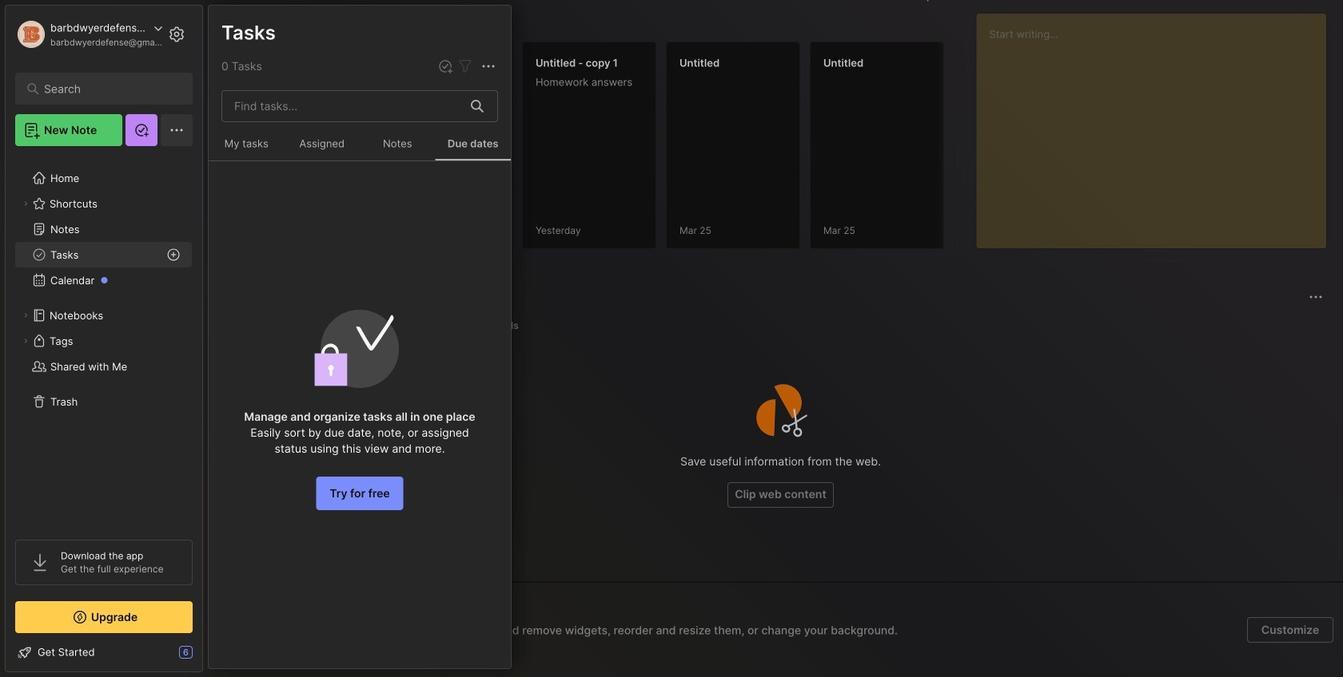 Task type: describe. For each thing, give the bounding box(es) containing it.
new task image
[[437, 58, 453, 74]]

more actions and view options image
[[479, 57, 498, 76]]

click to collapse image
[[202, 648, 214, 668]]

Account field
[[15, 18, 163, 50]]

Start writing… text field
[[989, 14, 1325, 236]]

main element
[[0, 0, 208, 678]]



Task type: vqa. For each thing, say whether or not it's contained in the screenshot.
row
no



Task type: locate. For each thing, give the bounding box(es) containing it.
More actions and view options field
[[475, 57, 498, 76]]

Filter tasks field
[[456, 57, 475, 76]]

tree inside main element
[[6, 156, 202, 526]]

tab
[[237, 13, 284, 32], [237, 317, 298, 336], [305, 317, 353, 336], [359, 317, 427, 336], [481, 317, 526, 336]]

settings image
[[167, 25, 186, 44]]

tree
[[6, 156, 202, 526]]

row group
[[234, 42, 1098, 259]]

filter tasks image
[[456, 57, 475, 76]]

Help and Learning task checklist field
[[6, 640, 202, 666]]

tab list
[[237, 317, 1321, 336]]

none search field inside main element
[[44, 79, 171, 98]]

Find tasks… text field
[[225, 93, 461, 120]]

Search text field
[[44, 82, 171, 97]]

expand tags image
[[21, 337, 30, 346]]

None search field
[[44, 79, 171, 98]]

expand notebooks image
[[21, 311, 30, 321]]



